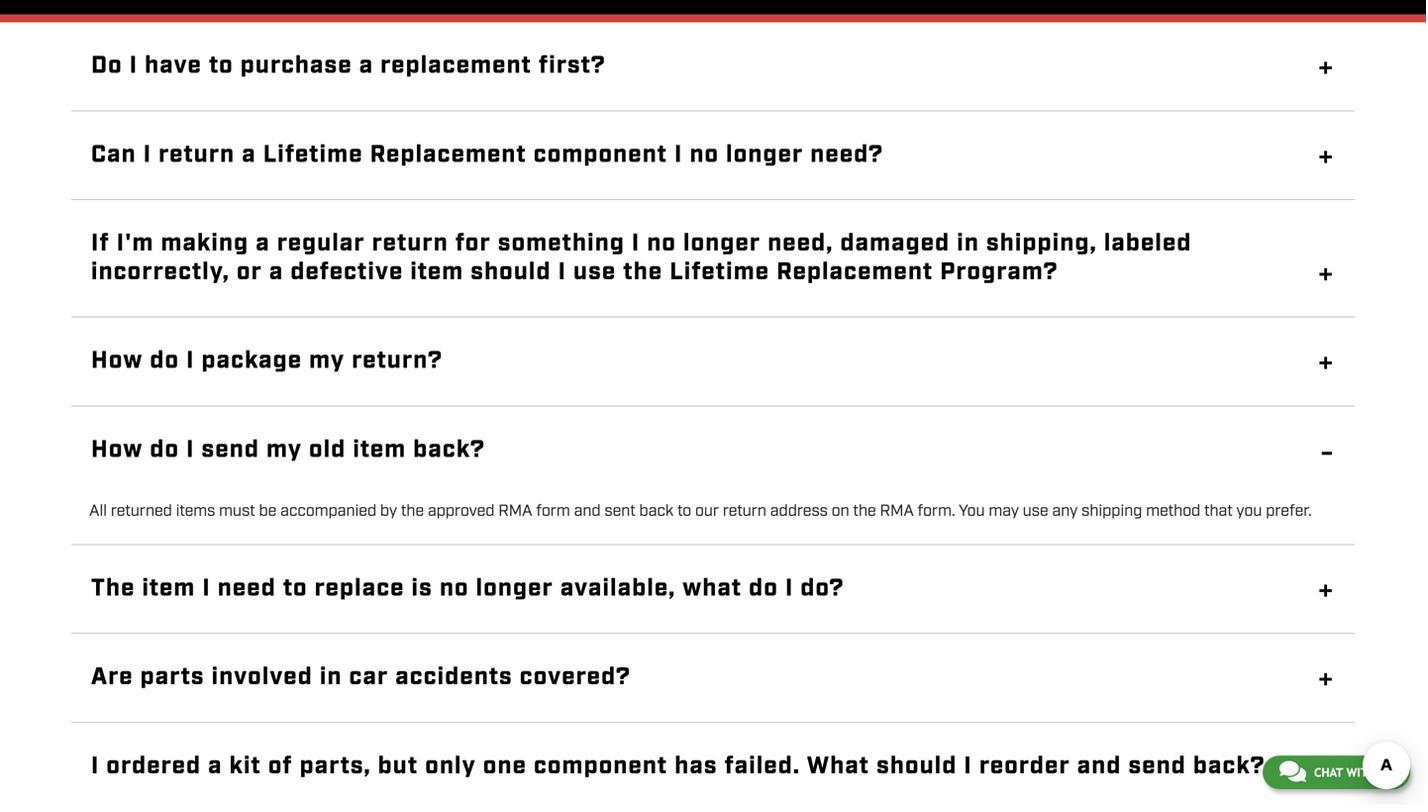 Task type: locate. For each thing, give the bounding box(es) containing it.
1 horizontal spatial return
[[372, 228, 449, 260]]

1 vertical spatial my
[[266, 434, 302, 466]]

return
[[159, 139, 235, 171], [372, 228, 449, 260], [723, 501, 767, 522]]

rma left form
[[499, 501, 532, 522]]

return right can
[[159, 139, 235, 171]]

need?
[[811, 139, 884, 171]]

1 vertical spatial do
[[150, 434, 179, 466]]

how up all at the bottom left of page
[[91, 434, 143, 466]]

to right need
[[283, 573, 308, 605]]

or
[[237, 257, 262, 288]]

1 horizontal spatial the
[[623, 257, 663, 288]]

comments image
[[1280, 760, 1307, 784]]

do right what
[[749, 573, 779, 605]]

labeled
[[1105, 228, 1192, 260]]

on
[[832, 501, 850, 522]]

back
[[640, 501, 674, 522]]

0 horizontal spatial send
[[202, 434, 260, 466]]

1 vertical spatial lifetime
[[670, 257, 770, 288]]

are
[[91, 662, 133, 694]]

item right defective
[[411, 257, 464, 288]]

2 horizontal spatial item
[[411, 257, 464, 288]]

may
[[989, 501, 1019, 522]]

1 horizontal spatial rma
[[880, 501, 914, 522]]

0 vertical spatial how
[[91, 345, 143, 377]]

something
[[498, 228, 625, 260]]

lifetime inside if i'm making a regular return for something i no longer need, damaged in shipping, labeled incorrectly, or a defective item should i use the lifetime replacement program?
[[670, 257, 770, 288]]

package
[[202, 345, 302, 377]]

chat with us
[[1315, 766, 1394, 780]]

0 vertical spatial my
[[309, 345, 345, 377]]

accidents
[[396, 662, 513, 694]]

replacement
[[381, 50, 532, 82]]

return inside if i'm making a regular return for something i no longer need, damaged in shipping, labeled incorrectly, or a defective item should i use the lifetime replacement program?
[[372, 228, 449, 260]]

all
[[89, 501, 107, 522]]

lifetime
[[263, 139, 363, 171], [670, 257, 770, 288]]

only
[[425, 751, 476, 783]]

2 vertical spatial return
[[723, 501, 767, 522]]

has
[[675, 751, 718, 783]]

2 vertical spatial item
[[142, 573, 196, 605]]

1 vertical spatial and
[[1078, 751, 1122, 783]]

1 vertical spatial replacement
[[777, 257, 934, 288]]

0 horizontal spatial rma
[[499, 501, 532, 522]]

longer left the need, on the top right
[[684, 228, 761, 260]]

0 horizontal spatial back?
[[413, 434, 486, 466]]

old
[[309, 434, 346, 466]]

component down first?
[[534, 139, 668, 171]]

1 horizontal spatial should
[[877, 751, 958, 783]]

longer
[[726, 139, 804, 171], [684, 228, 761, 260], [476, 573, 554, 605]]

longer down form
[[476, 573, 554, 605]]

use
[[574, 257, 617, 288], [1023, 501, 1049, 522]]

incorrectly,
[[91, 257, 230, 288]]

2 horizontal spatial no
[[690, 139, 719, 171]]

0 horizontal spatial replacement
[[370, 139, 527, 171]]

with
[[1347, 766, 1376, 780]]

component down covered?
[[534, 751, 668, 783]]

0 vertical spatial item
[[411, 257, 464, 288]]

back?
[[413, 434, 486, 466], [1194, 751, 1266, 783]]

no inside if i'm making a regular return for something i no longer need, damaged in shipping, labeled incorrectly, or a defective item should i use the lifetime replacement program?
[[647, 228, 677, 260]]

should
[[471, 257, 551, 288], [877, 751, 958, 783]]

0 horizontal spatial in
[[320, 662, 342, 694]]

2 rma from the left
[[880, 501, 914, 522]]

car
[[349, 662, 389, 694]]

my left the return?
[[309, 345, 345, 377]]

1 vertical spatial no
[[647, 228, 677, 260]]

and left "sent"
[[574, 501, 601, 522]]

i
[[130, 50, 138, 82], [143, 139, 152, 171], [675, 139, 683, 171], [632, 228, 640, 260], [558, 257, 567, 288], [186, 345, 195, 377], [186, 434, 195, 466], [202, 573, 211, 605], [786, 573, 794, 605], [91, 751, 100, 783], [964, 751, 973, 783]]

1 horizontal spatial and
[[1078, 751, 1122, 783]]

1 vertical spatial should
[[877, 751, 958, 783]]

1 vertical spatial item
[[353, 434, 407, 466]]

0 vertical spatial lifetime
[[263, 139, 363, 171]]

1 horizontal spatial send
[[1129, 751, 1187, 783]]

the
[[623, 257, 663, 288], [401, 501, 424, 522], [853, 501, 876, 522]]

0 horizontal spatial lifetime
[[263, 139, 363, 171]]

chat with us link
[[1263, 756, 1411, 790]]

covered?
[[520, 662, 631, 694]]

first?
[[539, 50, 606, 82]]

my left old
[[266, 434, 302, 466]]

0 horizontal spatial my
[[266, 434, 302, 466]]

approved
[[428, 501, 495, 522]]

defective
[[291, 257, 404, 288]]

rma left form.
[[880, 501, 914, 522]]

item right the
[[142, 573, 196, 605]]

how
[[91, 345, 143, 377], [91, 434, 143, 466]]

and
[[574, 501, 601, 522], [1078, 751, 1122, 783]]

2 vertical spatial no
[[440, 573, 469, 605]]

i ordered a kit of parts, but only one component has failed.  what should i reorder and send back?
[[91, 751, 1266, 783]]

1 vertical spatial back?
[[1194, 751, 1266, 783]]

back? up approved
[[413, 434, 486, 466]]

to
[[209, 50, 234, 82], [678, 501, 692, 522], [283, 573, 308, 605]]

0 vertical spatial should
[[471, 257, 551, 288]]

0 vertical spatial return
[[159, 139, 235, 171]]

1 horizontal spatial lifetime
[[670, 257, 770, 288]]

component
[[534, 139, 668, 171], [534, 751, 668, 783]]

available,
[[561, 573, 676, 605]]

longer left need? in the top of the page
[[726, 139, 804, 171]]

and right 'reorder' at the right of the page
[[1078, 751, 1122, 783]]

do?
[[801, 573, 845, 605]]

a
[[359, 50, 374, 82], [242, 139, 256, 171], [256, 228, 270, 260], [269, 257, 284, 288], [208, 751, 223, 783]]

the inside if i'm making a regular return for something i no longer need, damaged in shipping, labeled incorrectly, or a defective item should i use the lifetime replacement program?
[[623, 257, 663, 288]]

my
[[309, 345, 345, 377], [266, 434, 302, 466]]

2 how from the top
[[91, 434, 143, 466]]

do up the "returned"
[[150, 434, 179, 466]]

in right damaged
[[957, 228, 980, 260]]

1 horizontal spatial in
[[957, 228, 980, 260]]

1 horizontal spatial replacement
[[777, 257, 934, 288]]

0 vertical spatial no
[[690, 139, 719, 171]]

my for package
[[309, 345, 345, 377]]

how down incorrectly,
[[91, 345, 143, 377]]

no
[[690, 139, 719, 171], [647, 228, 677, 260], [440, 573, 469, 605]]

back? left comments icon
[[1194, 751, 1266, 783]]

1 vertical spatial how
[[91, 434, 143, 466]]

accompanied
[[281, 501, 377, 522]]

1 vertical spatial use
[[1023, 501, 1049, 522]]

1 vertical spatial longer
[[684, 228, 761, 260]]

1 vertical spatial component
[[534, 751, 668, 783]]

the item i need to replace is no longer available, what do i do?
[[91, 573, 845, 605]]

1 how from the top
[[91, 345, 143, 377]]

0 vertical spatial use
[[574, 257, 617, 288]]

shipping
[[1082, 501, 1143, 522]]

0 horizontal spatial should
[[471, 257, 551, 288]]

1 horizontal spatial item
[[353, 434, 407, 466]]

return right our
[[723, 501, 767, 522]]

in left car
[[320, 662, 342, 694]]

0 vertical spatial in
[[957, 228, 980, 260]]

1 horizontal spatial to
[[283, 573, 308, 605]]

item right old
[[353, 434, 407, 466]]

shipping,
[[987, 228, 1098, 260]]

0 vertical spatial component
[[534, 139, 668, 171]]

rma
[[499, 501, 532, 522], [880, 501, 914, 522]]

should inside if i'm making a regular return for something i no longer need, damaged in shipping, labeled incorrectly, or a defective item should i use the lifetime replacement program?
[[471, 257, 551, 288]]

that
[[1205, 501, 1233, 522]]

send
[[202, 434, 260, 466], [1129, 751, 1187, 783]]

us
[[1380, 766, 1394, 780]]

1 horizontal spatial my
[[309, 345, 345, 377]]

1 vertical spatial to
[[678, 501, 692, 522]]

0 vertical spatial do
[[150, 345, 179, 377]]

can
[[91, 139, 136, 171]]

do left package
[[150, 345, 179, 377]]

return left for
[[372, 228, 449, 260]]

to left our
[[678, 501, 692, 522]]

use inside if i'm making a regular return for something i no longer need, damaged in shipping, labeled incorrectly, or a defective item should i use the lifetime replacement program?
[[574, 257, 617, 288]]

how for how do i send my old item back?
[[91, 434, 143, 466]]

kit
[[229, 751, 261, 783]]

return?
[[352, 345, 443, 377]]

to right the have
[[209, 50, 234, 82]]

0 vertical spatial and
[[574, 501, 601, 522]]

do
[[150, 345, 179, 377], [150, 434, 179, 466], [749, 573, 779, 605]]

0 vertical spatial to
[[209, 50, 234, 82]]

replacement
[[370, 139, 527, 171], [777, 257, 934, 288]]

need
[[218, 573, 276, 605]]

in
[[957, 228, 980, 260], [320, 662, 342, 694]]

1 horizontal spatial no
[[647, 228, 677, 260]]

1 vertical spatial return
[[372, 228, 449, 260]]

0 horizontal spatial use
[[574, 257, 617, 288]]

be
[[259, 501, 277, 522]]

item
[[411, 257, 464, 288], [353, 434, 407, 466], [142, 573, 196, 605]]

failed.
[[725, 751, 801, 783]]



Task type: describe. For each thing, give the bounding box(es) containing it.
in inside if i'm making a regular return for something i no longer need, damaged in shipping, labeled incorrectly, or a defective item should i use the lifetime replacement program?
[[957, 228, 980, 260]]

if i'm making a regular return for something i no longer need, damaged in shipping, labeled incorrectly, or a defective item should i use the lifetime replacement program?
[[91, 228, 1192, 288]]

1 horizontal spatial use
[[1023, 501, 1049, 522]]

sent
[[605, 501, 636, 522]]

how do i package my return?
[[91, 345, 443, 377]]

any
[[1053, 501, 1078, 522]]

items
[[176, 501, 215, 522]]

replacement inside if i'm making a regular return for something i no longer need, damaged in shipping, labeled incorrectly, or a defective item should i use the lifetime replacement program?
[[777, 257, 934, 288]]

1 horizontal spatial back?
[[1194, 751, 1266, 783]]

0 horizontal spatial item
[[142, 573, 196, 605]]

you
[[1237, 501, 1263, 522]]

0 vertical spatial replacement
[[370, 139, 527, 171]]

by
[[380, 501, 397, 522]]

0 horizontal spatial no
[[440, 573, 469, 605]]

2 component from the top
[[534, 751, 668, 783]]

1 vertical spatial in
[[320, 662, 342, 694]]

the
[[91, 573, 135, 605]]

regular
[[277, 228, 365, 260]]

do for package
[[150, 345, 179, 377]]

0 horizontal spatial the
[[401, 501, 424, 522]]

involved
[[212, 662, 313, 694]]

program?
[[941, 257, 1059, 288]]

what
[[683, 573, 742, 605]]

must
[[219, 501, 255, 522]]

replace
[[315, 573, 405, 605]]

chat
[[1315, 766, 1344, 780]]

how for how do i package my return?
[[91, 345, 143, 377]]

making
[[161, 228, 249, 260]]

is
[[412, 573, 433, 605]]

can i return a lifetime replacement component i no longer need?
[[91, 139, 884, 171]]

0 vertical spatial longer
[[726, 139, 804, 171]]

2 horizontal spatial to
[[678, 501, 692, 522]]

of
[[268, 751, 293, 783]]

you
[[959, 501, 985, 522]]

method
[[1147, 501, 1201, 522]]

prefer.
[[1266, 501, 1312, 522]]

0 horizontal spatial to
[[209, 50, 234, 82]]

ordered
[[106, 751, 201, 783]]

what
[[807, 751, 870, 783]]

form.
[[918, 501, 956, 522]]

2 vertical spatial to
[[283, 573, 308, 605]]

do for send
[[150, 434, 179, 466]]

are parts involved in car accidents covered?
[[91, 662, 631, 694]]

but
[[378, 751, 418, 783]]

0 vertical spatial send
[[202, 434, 260, 466]]

need,
[[768, 228, 834, 260]]

2 horizontal spatial return
[[723, 501, 767, 522]]

do
[[91, 50, 123, 82]]

purchase
[[240, 50, 352, 82]]

address
[[771, 501, 828, 522]]

if
[[91, 228, 110, 260]]

reorder
[[980, 751, 1071, 783]]

item inside if i'm making a regular return for something i no longer need, damaged in shipping, labeled incorrectly, or a defective item should i use the lifetime replacement program?
[[411, 257, 464, 288]]

for
[[456, 228, 491, 260]]

longer inside if i'm making a regular return for something i no longer need, damaged in shipping, labeled incorrectly, or a defective item should i use the lifetime replacement program?
[[684, 228, 761, 260]]

1 rma from the left
[[499, 501, 532, 522]]

2 vertical spatial longer
[[476, 573, 554, 605]]

parts,
[[300, 751, 371, 783]]

0 horizontal spatial return
[[159, 139, 235, 171]]

my for send
[[266, 434, 302, 466]]

returned
[[111, 501, 172, 522]]

how do i send my old item back?
[[91, 434, 486, 466]]

1 component from the top
[[534, 139, 668, 171]]

0 vertical spatial back?
[[413, 434, 486, 466]]

form
[[536, 501, 570, 522]]

2 vertical spatial do
[[749, 573, 779, 605]]

1 vertical spatial send
[[1129, 751, 1187, 783]]

damaged
[[841, 228, 950, 260]]

parts
[[140, 662, 205, 694]]

one
[[483, 751, 527, 783]]

have
[[145, 50, 202, 82]]

all returned items must be accompanied by the approved rma form and sent back to our return address on the rma form. you may use any shipping method that you prefer.
[[89, 501, 1312, 522]]

2 horizontal spatial the
[[853, 501, 876, 522]]

do i have to purchase a replacement first?
[[91, 50, 606, 82]]

our
[[695, 501, 719, 522]]

i'm
[[117, 228, 154, 260]]

0 horizontal spatial and
[[574, 501, 601, 522]]



Task type: vqa. For each thing, say whether or not it's contained in the screenshot.
the leftmost item
yes



